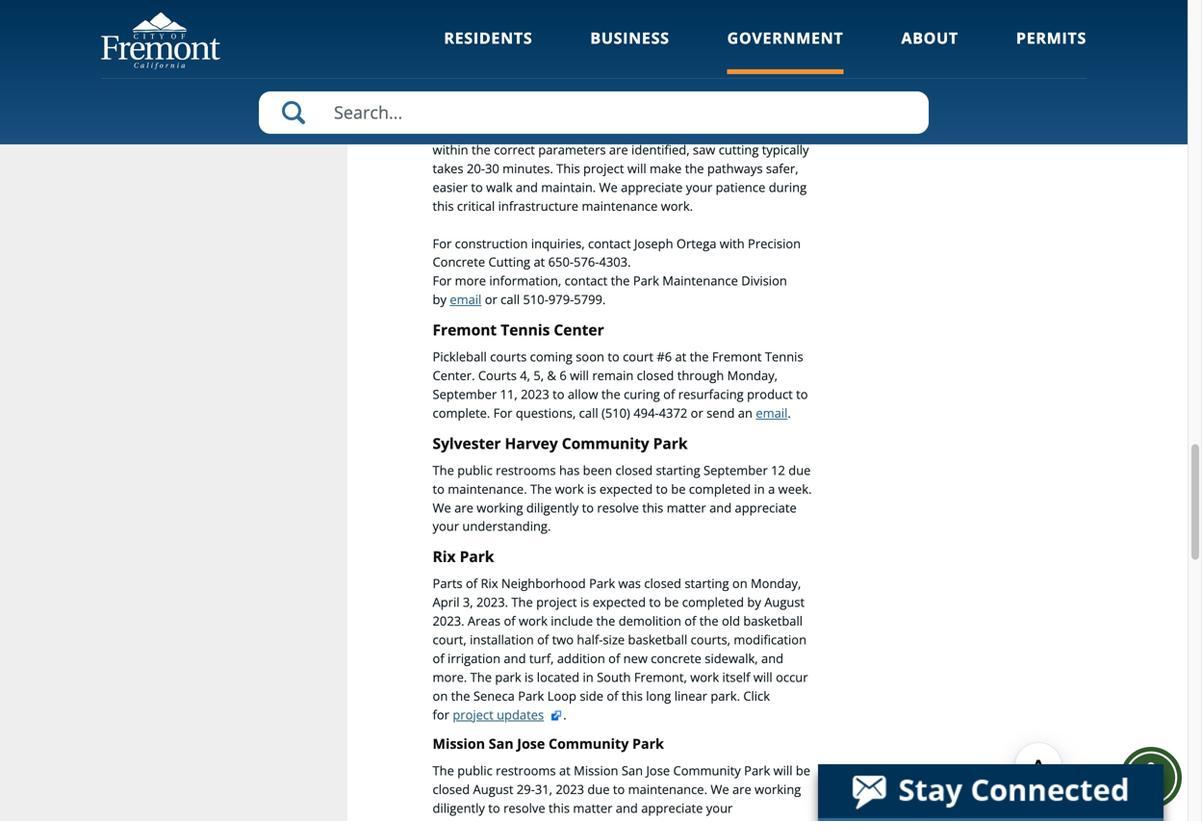 Task type: describe. For each thing, give the bounding box(es) containing it.
cutting
[[719, 141, 759, 159]]

29-
[[517, 781, 535, 798]]

august inside mission san jose community park the public restrooms at mission san jose community park will be closed august 29-31, 2023 due to maintenance. we are working diligently to resolve this matter and appreciate your understanding.
[[473, 781, 514, 798]]

2 vertical spatial community
[[674, 762, 741, 779]]

residents
[[444, 27, 533, 48]]

coming
[[530, 348, 573, 366]]

been
[[583, 462, 612, 479]]

6
[[560, 367, 567, 384]]

allow
[[568, 386, 598, 403]]

completed inside sylvester harvey community park the public restrooms has been closed starting september 12 due to maintenance. the work is expected to be completed in a week. we are working diligently to resolve this matter and appreciate your understanding.
[[689, 480, 751, 498]]

1 vertical spatial contact
[[565, 272, 608, 290]]

0 horizontal spatial trip
[[455, 104, 475, 121]]

concrete
[[651, 650, 702, 667]]

of down size
[[609, 650, 620, 667]]

starting inside the parts of rix neighborhood park was closed starting on monday, april 3, 2023. the project is expected to be completed by august 2023. areas of work include the demolition of the old basketball court, installation of two half-size basketball courts, modification of irrigation and turf, addition of new concrete sidewalk, and more. the park is located in south fremont, work itself will occur on the seneca park loop side of this long linear park. click for
[[685, 575, 729, 592]]

project inside the parts of rix neighborhood park was closed starting on monday, april 3, 2023. the project is expected to be completed by august 2023. areas of work include the demolition of the old basketball court, installation of two half-size basketball courts, modification of irrigation and turf, addition of new concrete sidewalk, and more. the park is located in south fremont, work itself will occur on the seneca park loop side of this long linear park. click for
[[536, 594, 577, 611]]

to right 31,
[[613, 781, 625, 798]]

at inside for construction inquiries, contact joseph ortega with precision concrete cutting at 650-576-4303. for more information, contact the park maintenance division by
[[534, 253, 545, 271]]

repair locations
[[701, 48, 795, 65]]

closed inside the pickleball courts coming soon to court #6 at the fremont tennis center. courts 4, 5, & 6 will remain closed through monday, september 11, 2023 to allow the curing of resurfacing product to complete. for questions, call (510) 494-4372 or send an
[[637, 367, 674, 384]]

curing
[[624, 386, 660, 403]]

to down 6
[[553, 386, 565, 403]]

will inside the pickleball courts coming soon to court #6 at the fremont tennis center. courts 4, 5, & 6 will remain closed through monday, september 11, 2023 to allow the curing of resurfacing product to complete. for questions, call (510) 494-4372 or send an
[[570, 367, 589, 384]]

fremont,
[[634, 669, 687, 686]]

work.
[[661, 197, 693, 215]]

court
[[623, 348, 654, 366]]

email for email or call 510-979-5799.
[[450, 291, 482, 308]]

government link
[[728, 27, 844, 74]]

cutting.
[[624, 122, 668, 140]]

hazard
[[738, 122, 778, 140]]

work inside sylvester harvey community park the public restrooms has been closed starting september 12 due to maintenance. the work is expected to be completed in a week. we are working diligently to resolve this matter and appreciate your understanding.
[[555, 480, 584, 498]]

cutting
[[489, 253, 531, 271]]

matter inside mission san jose community park the public restrooms at mission san jose community park will be closed august 29-31, 2023 due to maintenance. we are working diligently to resolve this matter and appreciate your understanding.
[[573, 799, 613, 817]]

1 vertical spatial 2023.
[[433, 612, 465, 630]]

august inside the parts of rix neighborhood park was closed starting on monday, april 3, 2023. the project is expected to be completed by august 2023. areas of work include the demolition of the old basketball court, installation of two half-size basketball courts, modification of irrigation and turf, addition of new concrete sidewalk, and more. the park is located in south fremont, work itself will occur on the seneca park loop side of this long linear park. click for
[[765, 594, 805, 611]]

diligently inside mission san jose community park the public restrooms at mission san jose community park will be closed august 29-31, 2023 due to maintenance. we are working diligently to resolve this matter and appreciate your understanding.
[[433, 799, 485, 817]]

the down neighborhood
[[512, 594, 533, 611]]

1 vertical spatial mission
[[574, 762, 619, 779]]

will left make
[[628, 160, 647, 177]]

starting inside sylvester harvey community park the public restrooms has been closed starting september 12 due to maintenance. the work is expected to be completed in a week. we are working diligently to resolve this matter and appreciate your understanding.
[[656, 462, 701, 479]]

questions,
[[516, 404, 576, 422]]

maintenance. inside mission san jose community park the public restrooms at mission san jose community park will be closed august 29-31, 2023 due to maintenance. we are working diligently to resolve this matter and appreciate your understanding.
[[628, 781, 708, 798]]

2 vertical spatial work
[[691, 669, 719, 686]]

in inside sylvester harvey community park the public restrooms has been closed starting september 12 due to maintenance. the work is expected to be completed in a week. we are working diligently to resolve this matter and appreciate your understanding.
[[754, 480, 765, 498]]

pcc
[[674, 104, 698, 121]]

to down been
[[582, 499, 594, 516]]

of down south
[[607, 687, 619, 705]]

once
[[671, 122, 701, 140]]

harvey
[[505, 433, 558, 453]]

park up parts
[[460, 547, 494, 567]]

pathways
[[708, 160, 763, 177]]

call inside the pickleball courts coming soon to court #6 at the fremont tennis center. courts 4, 5, & 6 will remain closed through monday, september 11, 2023 to allow the curing of resurfacing product to complete. for questions, call (510) 494-4372 or send an
[[579, 404, 599, 422]]

4303.
[[599, 253, 631, 271]]

understanding. inside mission san jose community park the public restrooms at mission san jose community park will be closed august 29-31, 2023 due to maintenance. we are working diligently to resolve this matter and appreciate your understanding.
[[433, 818, 521, 821]]

linear
[[675, 687, 708, 705]]

at inside the pickleball courts coming soon to court #6 at the fremont tennis center. courts 4, 5, & 6 will remain closed through monday, september 11, 2023 to allow the curing of resurfacing product to complete. for questions, call (510) 494-4372 or send an
[[675, 348, 687, 366]]

the right the #6
[[690, 348, 709, 366]]

located
[[537, 669, 580, 686]]

send
[[707, 404, 735, 422]]

your inside mission san jose community park the public restrooms at mission san jose community park will be closed august 29-31, 2023 due to maintenance. we are working diligently to resolve this matter and appreciate your understanding.
[[707, 799, 733, 817]]

courts,
[[691, 631, 731, 649]]

5799.
[[574, 291, 606, 308]]

resolve inside sylvester harvey community park the public restrooms has been closed starting september 12 due to maintenance. the work is expected to be completed in a week. we are working diligently to resolve this matter and appreciate your understanding.
[[597, 499, 639, 516]]

the right make
[[685, 160, 704, 177]]

be inside the parts of rix neighborhood park was closed starting on monday, april 3, 2023. the project is expected to be completed by august 2023. areas of work include the demolition of the old basketball court, installation of two half-size basketball courts, modification of irrigation and turf, addition of new concrete sidewalk, and more. the park is located in south fremont, work itself will occur on the seneca park loop side of this long linear park. click for
[[665, 594, 679, 611]]

stay connected image
[[818, 765, 1162, 818]]

we inside for trip hazards under 2 inches in height, pcc will repair the sidewalk through horizontal saw cutting. once a trip hazard within the correct parameters are identified, saw cutting typically takes 20-30 minutes. this project will make the pathways safer, easier to walk and maintain. we appreciate your patience during this critical infrastructure maintenance work.
[[599, 179, 618, 196]]

0 vertical spatial call
[[501, 291, 520, 308]]

to inside the parts of rix neighborhood park was closed starting on monday, april 3, 2023. the project is expected to be completed by august 2023. areas of work include the demolition of the old basketball court, installation of two half-size basketball courts, modification of irrigation and turf, addition of new concrete sidewalk, and more. the park is located in south fremont, work itself will occur on the seneca park loop side of this long linear park. click for
[[649, 594, 661, 611]]

1 vertical spatial saw
[[693, 141, 716, 159]]

the down irrigation
[[471, 669, 492, 686]]

0 vertical spatial fremont
[[433, 320, 497, 340]]

for construction inquiries, contact joseph ortega with precision concrete cutting at 650-576-4303. for more information, contact the park maintenance division by
[[433, 235, 801, 308]]

the up courts,
[[700, 612, 719, 630]]

of up 3,
[[466, 575, 478, 592]]

with
[[720, 235, 745, 252]]

2 vertical spatial is
[[525, 669, 534, 686]]

restrooms inside mission san jose community park the public restrooms at mission san jose community park will be closed august 29-31, 2023 due to maintenance. we are working diligently to resolve this matter and appreciate your understanding.
[[496, 762, 556, 779]]

during
[[769, 179, 807, 196]]

1 vertical spatial is
[[580, 594, 590, 611]]

650-
[[548, 253, 574, 271]]

appreciate inside sylvester harvey community park the public restrooms has been closed starting september 12 due to maintenance. the work is expected to be completed in a week. we are working diligently to resolve this matter and appreciate your understanding.
[[735, 499, 797, 516]]

0 horizontal spatial jose
[[517, 735, 545, 753]]

be inside mission san jose community park the public restrooms at mission san jose community park will be closed august 29-31, 2023 due to maintenance. we are working diligently to resolve this matter and appreciate your understanding.
[[796, 762, 811, 779]]

1 horizontal spatial email link
[[756, 404, 788, 422]]

half-
[[577, 631, 603, 649]]

week.
[[779, 480, 812, 498]]

1 vertical spatial on
[[733, 575, 748, 592]]

irrigation
[[448, 650, 501, 667]]

fremont inside the pickleball courts coming soon to court #6 at the fremont tennis center. courts 4, 5, & 6 will remain closed through monday, september 11, 2023 to allow the curing of resurfacing product to complete. for questions, call (510) 494-4372 or send an
[[712, 348, 762, 366]]

this inside for trip hazards under 2 inches in height, pcc will repair the sidewalk through horizontal saw cutting. once a trip hazard within the correct parameters are identified, saw cutting typically takes 20-30 minutes. this project will make the pathways safer, easier to walk and maintain. we appreciate your patience during this critical infrastructure maintenance work.
[[433, 197, 454, 215]]

of inside the pickleball courts coming soon to court #6 at the fremont tennis center. courts 4, 5, & 6 will remain closed through monday, september 11, 2023 to allow the curing of resurfacing product to complete. for questions, call (510) 494-4372 or send an
[[664, 386, 675, 403]]

510-
[[523, 291, 549, 308]]

or inside the pickleball courts coming soon to court #6 at the fremont tennis center. courts 4, 5, & 6 will remain closed through monday, september 11, 2023 to allow the curing of resurfacing product to complete. for questions, call (510) 494-4372 or send an
[[691, 404, 704, 422]]

and inside for trip hazards under 2 inches in height, pcc will repair the sidewalk through horizontal saw cutting. once a trip hazard within the correct parameters are identified, saw cutting typically takes 20-30 minutes. this project will make the pathways safer, easier to walk and maintain. we appreciate your patience during this critical infrastructure maintenance work.
[[516, 179, 538, 196]]

the down sylvester
[[433, 462, 454, 479]]

the up hazard
[[761, 104, 781, 121]]

be inside sylvester harvey community park the public restrooms has been closed starting september 12 due to maintenance. the work is expected to be completed in a week. we are working diligently to resolve this matter and appreciate your understanding.
[[671, 480, 686, 498]]

your inside for trip hazards under 2 inches in height, pcc will repair the sidewalk through horizontal saw cutting. once a trip hazard within the correct parameters are identified, saw cutting typically takes 20-30 minutes. this project will make the pathways safer, easier to walk and maintain. we appreciate your patience during this critical infrastructure maintenance work.
[[686, 179, 713, 196]]

loop
[[548, 687, 577, 705]]

of up installation
[[504, 612, 516, 630]]

courts
[[490, 348, 527, 366]]

project updates link
[[453, 706, 563, 723]]

expected inside the parts of rix neighborhood park was closed starting on monday, april 3, 2023. the project is expected to be completed by august 2023. areas of work include the demolition of the old basketball court, installation of two half-size basketball courts, modification of irrigation and turf, addition of new concrete sidewalk, and more. the park is located in south fremont, work itself will occur on the seneca park loop side of this long linear park. click for
[[593, 594, 646, 611]]

5,
[[534, 367, 544, 384]]

the down the remain
[[602, 386, 621, 403]]

of up courts,
[[685, 612, 697, 630]]

to down sylvester
[[433, 480, 445, 498]]

more
[[455, 272, 486, 290]]

parts
[[433, 575, 463, 592]]

product
[[747, 386, 793, 403]]

joseph
[[634, 235, 674, 252]]

closed inside mission san jose community park the public restrooms at mission san jose community park will be closed august 29-31, 2023 due to maintenance. we are working diligently to resolve this matter and appreciate your understanding.
[[433, 781, 470, 798]]

click
[[744, 687, 770, 705]]

parameters
[[538, 141, 606, 159]]

park up updates
[[518, 687, 544, 705]]

about
[[902, 27, 959, 48]]

the down harvey
[[531, 480, 552, 498]]

31,
[[535, 781, 553, 798]]

1 horizontal spatial jose
[[647, 762, 670, 779]]

will right pcc
[[701, 104, 720, 121]]

the inside mission san jose community park the public restrooms at mission san jose community park will be closed august 29-31, 2023 due to maintenance. we are working diligently to resolve this matter and appreciate your understanding.
[[433, 762, 454, 779]]

under
[[528, 104, 563, 121]]

a inside for trip hazards under 2 inches in height, pcc will repair the sidewalk through horizontal saw cutting. once a trip hazard within the correct parameters are identified, saw cutting typically takes 20-30 minutes. this project will make the pathways safer, easier to walk and maintain. we appreciate your patience during this critical infrastructure maintenance work.
[[704, 122, 711, 140]]

1 horizontal spatial san
[[622, 762, 643, 779]]

0 vertical spatial contact
[[588, 235, 631, 252]]

inches
[[577, 104, 614, 121]]

of up turf,
[[537, 631, 549, 649]]

courts
[[478, 367, 517, 384]]

inquiries,
[[531, 235, 585, 252]]

height,
[[631, 104, 671, 121]]

1 vertical spatial community
[[549, 735, 629, 753]]

park down the long
[[633, 735, 664, 753]]

understanding. inside sylvester harvey community park the public restrooms has been closed starting september 12 due to maintenance. the work is expected to be completed in a week. we are working diligently to resolve this matter and appreciate your understanding.
[[463, 518, 551, 535]]

1 horizontal spatial basketball
[[744, 612, 803, 630]]

of down court,
[[433, 650, 445, 667]]

maintain.
[[541, 179, 596, 196]]

will inside mission san jose community park the public restrooms at mission san jose community park will be closed august 29-31, 2023 due to maintenance. we are working diligently to resolve this matter and appreciate your understanding.
[[774, 762, 793, 779]]

for down concrete
[[433, 272, 452, 290]]

permits
[[1017, 27, 1087, 48]]

email or call 510-979-5799.
[[450, 291, 609, 308]]

to up the remain
[[608, 348, 620, 366]]

0 vertical spatial rix
[[433, 547, 456, 567]]

to down project updates
[[488, 799, 500, 817]]

precision
[[748, 235, 801, 252]]

court,
[[433, 631, 467, 649]]

april
[[433, 594, 460, 611]]

park left was
[[589, 575, 615, 592]]

park down "click"
[[744, 762, 771, 779]]

restrooms inside sylvester harvey community park the public restrooms has been closed starting september 12 due to maintenance. the work is expected to be completed in a week. we are working diligently to resolve this matter and appreciate your understanding.
[[496, 462, 556, 479]]

critical
[[457, 197, 495, 215]]

0 horizontal spatial or
[[485, 291, 498, 308]]

resolve inside mission san jose community park the public restrooms at mission san jose community park will be closed august 29-31, 2023 due to maintenance. we are working diligently to resolve this matter and appreciate your understanding.
[[504, 799, 546, 817]]

safer,
[[766, 160, 799, 177]]

1 vertical spatial basketball
[[628, 631, 688, 649]]

areas
[[468, 612, 501, 630]]

correct
[[494, 141, 535, 159]]

complete.
[[433, 404, 490, 422]]

closed inside the parts of rix neighborhood park was closed starting on monday, april 3, 2023. the project is expected to be completed by august 2023. areas of work include the demolition of the old basketball court, installation of two half-size basketball courts, modification of irrigation and turf, addition of new concrete sidewalk, and more. the park is located in south fremont, work itself will occur on the seneca park loop side of this long linear park. click for
[[644, 575, 682, 592]]

modification
[[734, 631, 807, 649]]

#6
[[657, 348, 672, 366]]

11,
[[500, 386, 518, 403]]

this inside mission san jose community park the public restrooms at mission san jose community park will be closed august 29-31, 2023 due to maintenance. we are working diligently to resolve this matter and appreciate your understanding.
[[549, 799, 570, 817]]

0 horizontal spatial work
[[519, 612, 548, 630]]

center
[[554, 320, 604, 340]]

monday, inside the pickleball courts coming soon to court #6 at the fremont tennis center. courts 4, 5, & 6 will remain closed through monday, september 11, 2023 to allow the curing of resurfacing product to complete. for questions, call (510) 494-4372 or send an
[[728, 367, 778, 384]]

appreciate inside for trip hazards under 2 inches in height, pcc will repair the sidewalk through horizontal saw cutting. once a trip hazard within the correct parameters are identified, saw cutting typically takes 20-30 minutes. this project will make the pathways safer, easier to walk and maintain. we appreciate your patience during this critical infrastructure maintenance work.
[[621, 179, 683, 196]]

new
[[624, 650, 648, 667]]

rix park
[[433, 547, 494, 567]]

we inside mission san jose community park the public restrooms at mission san jose community park will be closed august 29-31, 2023 due to maintenance. we are working diligently to resolve this matter and appreciate your understanding.
[[711, 781, 729, 798]]

to right product at the top right of the page
[[796, 386, 808, 403]]

matter inside sylvester harvey community park the public restrooms has been closed starting september 12 due to maintenance. the work is expected to be completed in a week. we are working diligently to resolve this matter and appreciate your understanding.
[[667, 499, 706, 516]]

0 vertical spatial 2023.
[[477, 594, 508, 611]]

pickleball
[[433, 348, 487, 366]]

0 vertical spatial repair
[[701, 48, 736, 65]]

1 horizontal spatial .
[[788, 404, 791, 422]]

public inside sylvester harvey community park the public restrooms has been closed starting september 12 due to maintenance. the work is expected to be completed in a week. we are working diligently to resolve this matter and appreciate your understanding.
[[458, 462, 493, 479]]

two
[[552, 631, 574, 649]]



Task type: vqa. For each thing, say whether or not it's contained in the screenshot.
the top "August"
yes



Task type: locate. For each thing, give the bounding box(es) containing it.
0 vertical spatial are
[[609, 141, 628, 159]]

1 vertical spatial are
[[455, 499, 474, 516]]

public down sylvester
[[458, 462, 493, 479]]

due inside sylvester harvey community park the public restrooms has been closed starting september 12 due to maintenance. the work is expected to be completed in a week. we are working diligently to resolve this matter and appreciate your understanding.
[[789, 462, 811, 479]]

this down 494-
[[643, 499, 664, 516]]

through inside for trip hazards under 2 inches in height, pcc will repair the sidewalk through horizontal saw cutting. once a trip hazard within the correct parameters are identified, saw cutting typically takes 20-30 minutes. this project will make the pathways safer, easier to walk and maintain. we appreciate your patience during this critical infrastructure maintenance work.
[[486, 122, 533, 140]]

1 horizontal spatial working
[[755, 781, 801, 798]]

project right this
[[584, 160, 624, 177]]

public down project updates
[[458, 762, 493, 779]]

will inside the parts of rix neighborhood park was closed starting on monday, april 3, 2023. the project is expected to be completed by august 2023. areas of work include the demolition of the old basketball court, installation of two half-size basketball courts, modification of irrigation and turf, addition of new concrete sidewalk, and more. the park is located in south fremont, work itself will occur on the seneca park loop side of this long linear park. click for
[[754, 669, 773, 686]]

the up size
[[596, 612, 616, 630]]

community up been
[[562, 433, 650, 453]]

for inside for trip hazards under 2 inches in height, pcc will repair the sidewalk through horizontal saw cutting. once a trip hazard within the correct parameters are identified, saw cutting typically takes 20-30 minutes. this project will make the pathways safer, easier to walk and maintain. we appreciate your patience during this critical infrastructure maintenance work.
[[433, 104, 452, 121]]

0 vertical spatial matter
[[667, 499, 706, 516]]

30
[[485, 160, 500, 177]]

patience
[[716, 179, 766, 196]]

on right locations
[[795, 48, 810, 65]]

august left 29-
[[473, 781, 514, 798]]

closed inside sylvester harvey community park the public restrooms has been closed starting september 12 due to maintenance. the work is expected to be completed in a week. we are working diligently to resolve this matter and appreciate your understanding.
[[616, 462, 653, 479]]

1 vertical spatial public
[[458, 762, 493, 779]]

0 vertical spatial in
[[617, 104, 628, 121]]

email .
[[756, 404, 794, 422]]

1 horizontal spatial project
[[536, 594, 577, 611]]

an
[[738, 404, 753, 422]]

in inside for trip hazards under 2 inches in height, pcc will repair the sidewalk through horizontal saw cutting. once a trip hazard within the correct parameters are identified, saw cutting typically takes 20-30 minutes. this project will make the pathways safer, easier to walk and maintain. we appreciate your patience during this critical infrastructure maintenance work.
[[617, 104, 628, 121]]

0 horizontal spatial email link
[[450, 291, 482, 308]]

this inside the parts of rix neighborhood park was closed starting on monday, april 3, 2023. the project is expected to be completed by august 2023. areas of work include the demolition of the old basketball court, installation of two half-size basketball courts, modification of irrigation and turf, addition of new concrete sidewalk, and more. the park is located in south fremont, work itself will occur on the seneca park loop side of this long linear park. click for
[[622, 687, 643, 705]]

appreciate inside mission san jose community park the public restrooms at mission san jose community park will be closed august 29-31, 2023 due to maintenance. we are working diligently to resolve this matter and appreciate your understanding.
[[641, 799, 703, 817]]

at inside mission san jose community park the public restrooms at mission san jose community park will be closed august 29-31, 2023 due to maintenance. we are working diligently to resolve this matter and appreciate your understanding.
[[559, 762, 571, 779]]

public inside mission san jose community park the public restrooms at mission san jose community park will be closed august 29-31, 2023 due to maintenance. we are working diligently to resolve this matter and appreciate your understanding.
[[458, 762, 493, 779]]

are inside sylvester harvey community park the public restrooms has been closed starting september 12 due to maintenance. the work is expected to be completed in a week. we are working diligently to resolve this matter and appreciate your understanding.
[[455, 499, 474, 516]]

is inside sylvester harvey community park the public restrooms has been closed starting september 12 due to maintenance. the work is expected to be completed in a week. we are working diligently to resolve this matter and appreciate your understanding.
[[587, 480, 596, 498]]

infrastructure
[[498, 197, 579, 215]]

2 horizontal spatial work
[[691, 669, 719, 686]]

within
[[433, 141, 469, 159]]

2
[[566, 104, 573, 121]]

and
[[516, 179, 538, 196], [710, 499, 732, 516], [504, 650, 526, 667], [762, 650, 784, 667], [616, 799, 638, 817]]

the inside on the map.
[[433, 66, 452, 84]]

0 vertical spatial tennis
[[501, 320, 550, 340]]

is
[[587, 480, 596, 498], [580, 594, 590, 611], [525, 669, 534, 686]]

of up 4372
[[664, 386, 675, 403]]

we inside sylvester harvey community park the public restrooms has been closed starting september 12 due to maintenance. the work is expected to be completed in a week. we are working diligently to resolve this matter and appreciate your understanding.
[[433, 499, 451, 516]]

resolve down 29-
[[504, 799, 546, 817]]

2 vertical spatial be
[[796, 762, 811, 779]]

1 horizontal spatial by
[[748, 594, 761, 611]]

will down "occur"
[[774, 762, 793, 779]]

are inside mission san jose community park the public restrooms at mission san jose community park will be closed august 29-31, 2023 due to maintenance. we are working diligently to resolve this matter and appreciate your understanding.
[[733, 781, 752, 798]]

0 vertical spatial through
[[486, 122, 533, 140]]

are for under
[[609, 141, 628, 159]]

are inside for trip hazards under 2 inches in height, pcc will repair the sidewalk through horizontal saw cutting. once a trip hazard within the correct parameters are identified, saw cutting typically takes 20-30 minutes. this project will make the pathways safer, easier to walk and maintain. we appreciate your patience during this critical infrastructure maintenance work.
[[609, 141, 628, 159]]

turf,
[[529, 650, 554, 667]]

will right 6
[[570, 367, 589, 384]]

0 vertical spatial is
[[587, 480, 596, 498]]

resolve down been
[[597, 499, 639, 516]]

restrooms down harvey
[[496, 462, 556, 479]]

project inside for trip hazards under 2 inches in height, pcc will repair the sidewalk through horizontal saw cutting. once a trip hazard within the correct parameters are identified, saw cutting typically takes 20-30 minutes. this project will make the pathways safer, easier to walk and maintain. we appreciate your patience during this critical infrastructure maintenance work.
[[584, 160, 624, 177]]

saw down once
[[693, 141, 716, 159]]

repair up hazard
[[723, 104, 758, 121]]

park.
[[711, 687, 740, 705]]

jose down updates
[[517, 735, 545, 753]]

typically
[[762, 141, 809, 159]]

mission down for
[[433, 735, 485, 753]]

easier
[[433, 179, 468, 196]]

will up "click"
[[754, 669, 773, 686]]

for trip hazards under 2 inches in height, pcc will repair the sidewalk through horizontal saw cutting. once a trip hazard within the correct parameters are identified, saw cutting typically takes 20-30 minutes. this project will make the pathways safer, easier to walk and maintain. we appreciate your patience during this critical infrastructure maintenance work.
[[433, 104, 809, 215]]

0 horizontal spatial we
[[433, 499, 451, 516]]

1 horizontal spatial 2023.
[[477, 594, 508, 611]]

0 vertical spatial restrooms
[[496, 462, 556, 479]]

2 public from the top
[[458, 762, 493, 779]]

your
[[686, 179, 713, 196], [433, 518, 459, 535], [707, 799, 733, 817]]

1 vertical spatial appreciate
[[735, 499, 797, 516]]

2 vertical spatial at
[[559, 762, 571, 779]]

0 horizontal spatial a
[[704, 122, 711, 140]]

for down 11,
[[494, 404, 513, 422]]

by inside for construction inquiries, contact joseph ortega with precision concrete cutting at 650-576-4303. for more information, contact the park maintenance division by
[[433, 291, 447, 308]]

resurfacing
[[679, 386, 744, 403]]

maintenance
[[663, 272, 738, 290]]

park inside for construction inquiries, contact joseph ortega with precision concrete cutting at 650-576-4303. for more information, contact the park maintenance division by
[[633, 272, 659, 290]]

1 vertical spatial work
[[519, 612, 548, 630]]

working inside mission san jose community park the public restrooms at mission san jose community park will be closed august 29-31, 2023 due to maintenance. we are working diligently to resolve this matter and appreciate your understanding.
[[755, 781, 801, 798]]

residents link
[[444, 27, 533, 74]]

1 horizontal spatial or
[[691, 404, 704, 422]]

2023 inside the pickleball courts coming soon to court #6 at the fremont tennis center. courts 4, 5, & 6 will remain closed through monday, september 11, 2023 to allow the curing of resurfacing product to complete. for questions, call (510) 494-4372 or send an
[[521, 386, 550, 403]]

0 vertical spatial work
[[555, 480, 584, 498]]

by
[[433, 291, 447, 308], [748, 594, 761, 611]]

0 vertical spatial at
[[534, 253, 545, 271]]

to up critical
[[471, 179, 483, 196]]

0 vertical spatial by
[[433, 291, 447, 308]]

for inside the pickleball courts coming soon to court #6 at the fremont tennis center. courts 4, 5, & 6 will remain closed through monday, september 11, 2023 to allow the curing of resurfacing product to complete. for questions, call (510) 494-4372 or send an
[[494, 404, 513, 422]]

2 restrooms from the top
[[496, 762, 556, 779]]

mission
[[433, 735, 485, 753], [574, 762, 619, 779]]

sidewalk,
[[705, 650, 758, 667]]

completed
[[689, 480, 751, 498], [682, 594, 744, 611]]

due up week.
[[789, 462, 811, 479]]

center.
[[433, 367, 475, 384]]

and inside sylvester harvey community park the public restrooms has been closed starting september 12 due to maintenance. the work is expected to be completed in a week. we are working diligently to resolve this matter and appreciate your understanding.
[[710, 499, 732, 516]]

1 vertical spatial expected
[[593, 594, 646, 611]]

be down 4372
[[671, 480, 686, 498]]

tennis down email or call 510-979-5799.
[[501, 320, 550, 340]]

map.
[[455, 66, 485, 84]]

working inside sylvester harvey community park the public restrooms has been closed starting september 12 due to maintenance. the work is expected to be completed in a week. we are working diligently to resolve this matter and appreciate your understanding.
[[477, 499, 523, 516]]

starting
[[656, 462, 701, 479], [685, 575, 729, 592]]

0 vertical spatial san
[[489, 735, 514, 753]]

diligently inside sylvester harvey community park the public restrooms has been closed starting september 12 due to maintenance. the work is expected to be completed in a week. we are working diligently to resolve this matter and appreciate your understanding.
[[527, 499, 579, 516]]

0 horizontal spatial at
[[534, 253, 545, 271]]

government
[[728, 27, 844, 48]]

walk
[[486, 179, 513, 196]]

tennis up product at the top right of the page
[[765, 348, 804, 366]]

0 vertical spatial resolve
[[597, 499, 639, 516]]

by inside the parts of rix neighborhood park was closed starting on monday, april 3, 2023. the project is expected to be completed by august 2023. areas of work include the demolition of the old basketball court, installation of two half-size basketball courts, modification of irrigation and turf, addition of new concrete sidewalk, and more. the park is located in south fremont, work itself will occur on the seneca park loop side of this long linear park. click for
[[748, 594, 761, 611]]

maintenance. down the long
[[628, 781, 708, 798]]

. down loop
[[563, 706, 567, 723]]

trip up sidewalk
[[455, 104, 475, 121]]

addition
[[557, 650, 605, 667]]

through
[[486, 122, 533, 140], [678, 367, 724, 384]]

monday,
[[728, 367, 778, 384], [751, 575, 801, 592]]

saw
[[598, 122, 621, 140], [693, 141, 716, 159]]

.
[[788, 404, 791, 422], [563, 706, 567, 723]]

576-
[[574, 253, 599, 271]]

Search text field
[[259, 91, 929, 134]]

due
[[789, 462, 811, 479], [588, 781, 610, 798]]

1 vertical spatial email
[[756, 404, 788, 422]]

we
[[599, 179, 618, 196], [433, 499, 451, 516], [711, 781, 729, 798]]

is right park on the bottom left of the page
[[525, 669, 534, 686]]

email down more
[[450, 291, 482, 308]]

the down 4303.
[[611, 272, 630, 290]]

sylvester harvey community park the public restrooms has been closed starting september 12 due to maintenance. the work is expected to be completed in a week. we are working diligently to resolve this matter and appreciate your understanding.
[[433, 433, 812, 535]]

trip up cutting
[[715, 122, 735, 140]]

is down been
[[587, 480, 596, 498]]

work up installation
[[519, 612, 548, 630]]

closed right been
[[616, 462, 653, 479]]

division
[[742, 272, 787, 290]]

installation
[[470, 631, 534, 649]]

1 vertical spatial jose
[[647, 762, 670, 779]]

2 vertical spatial in
[[583, 669, 594, 686]]

sidewalk
[[433, 122, 483, 140]]

sylvester
[[433, 433, 501, 453]]

repair inside for trip hazards under 2 inches in height, pcc will repair the sidewalk through horizontal saw cutting. once a trip hazard within the correct parameters are identified, saw cutting typically takes 20-30 minutes. this project will make the pathways safer, easier to walk and maintain. we appreciate your patience during this critical infrastructure maintenance work.
[[723, 104, 758, 121]]

neighborhood
[[502, 575, 586, 592]]

expected down been
[[600, 480, 653, 498]]

hazards
[[479, 104, 525, 121]]

jose down the long
[[647, 762, 670, 779]]

park inside sylvester harvey community park the public restrooms has been closed starting september 12 due to maintenance. the work is expected to be completed in a week. we are working diligently to resolve this matter and appreciate your understanding.
[[653, 433, 688, 453]]

basketball down the "demolition"
[[628, 631, 688, 649]]

1 vertical spatial due
[[588, 781, 610, 798]]

1 horizontal spatial rix
[[481, 575, 498, 592]]

south
[[597, 669, 631, 686]]

on up the old
[[733, 575, 748, 592]]

more.
[[433, 669, 467, 686]]

0 horizontal spatial tennis
[[501, 320, 550, 340]]

to up the "demolition"
[[649, 594, 661, 611]]

0 horizontal spatial .
[[563, 706, 567, 723]]

1 horizontal spatial resolve
[[597, 499, 639, 516]]

email
[[450, 291, 482, 308], [756, 404, 788, 422]]

1 vertical spatial completed
[[682, 594, 744, 611]]

email for email .
[[756, 404, 788, 422]]

we up maintenance
[[599, 179, 618, 196]]

the
[[433, 462, 454, 479], [531, 480, 552, 498], [512, 594, 533, 611], [471, 669, 492, 686], [433, 762, 454, 779]]

a
[[704, 122, 711, 140], [768, 480, 775, 498]]

1 horizontal spatial saw
[[693, 141, 716, 159]]

0 vertical spatial we
[[599, 179, 618, 196]]

1 restrooms from the top
[[496, 462, 556, 479]]

1 horizontal spatial matter
[[667, 499, 706, 516]]

0 horizontal spatial project
[[453, 706, 494, 723]]

0 horizontal spatial call
[[501, 291, 520, 308]]

public
[[458, 462, 493, 479], [458, 762, 493, 779]]

ortega
[[677, 235, 717, 252]]

working up rix park
[[477, 499, 523, 516]]

at down loop
[[559, 762, 571, 779]]

2 horizontal spatial are
[[733, 781, 752, 798]]

maintenance. inside sylvester harvey community park the public restrooms has been closed starting september 12 due to maintenance. the work is expected to be completed in a week. we are working diligently to resolve this matter and appreciate your understanding.
[[448, 480, 527, 498]]

0 vertical spatial expected
[[600, 480, 653, 498]]

1 vertical spatial diligently
[[433, 799, 485, 817]]

september
[[433, 386, 497, 403], [704, 462, 768, 479]]

appreciate
[[621, 179, 683, 196], [735, 499, 797, 516], [641, 799, 703, 817]]

1 vertical spatial call
[[579, 404, 599, 422]]

this down 31,
[[549, 799, 570, 817]]

0 horizontal spatial through
[[486, 122, 533, 140]]

permits link
[[1017, 27, 1087, 74]]

has
[[559, 462, 580, 479]]

2 horizontal spatial in
[[754, 480, 765, 498]]

0 horizontal spatial matter
[[573, 799, 613, 817]]

work down has in the left bottom of the page
[[555, 480, 584, 498]]

0 horizontal spatial resolve
[[504, 799, 546, 817]]

1 public from the top
[[458, 462, 493, 479]]

due right 31,
[[588, 781, 610, 798]]

2 vertical spatial on
[[433, 687, 448, 705]]

restrooms up 29-
[[496, 762, 556, 779]]

call down allow
[[579, 404, 599, 422]]

1 vertical spatial restrooms
[[496, 762, 556, 779]]

are for community
[[733, 781, 752, 798]]

0 horizontal spatial are
[[455, 499, 474, 516]]

1 vertical spatial matter
[[573, 799, 613, 817]]

closed
[[637, 367, 674, 384], [616, 462, 653, 479], [644, 575, 682, 592], [433, 781, 470, 798]]

contact down 576-
[[565, 272, 608, 290]]

this down the easier
[[433, 197, 454, 215]]

the up 20-
[[472, 141, 491, 159]]

1 horizontal spatial september
[[704, 462, 768, 479]]

the inside for construction inquiries, contact joseph ortega with precision concrete cutting at 650-576-4303. for more information, contact the park maintenance division by
[[611, 272, 630, 290]]

1 horizontal spatial trip
[[715, 122, 735, 140]]

diligently down for
[[433, 799, 485, 817]]

on up for
[[433, 687, 448, 705]]

1 horizontal spatial due
[[789, 462, 811, 479]]

1 vertical spatial starting
[[685, 575, 729, 592]]

this
[[557, 160, 580, 177]]

0 horizontal spatial in
[[583, 669, 594, 686]]

1 horizontal spatial maintenance.
[[628, 781, 708, 798]]

will
[[701, 104, 720, 121], [628, 160, 647, 177], [570, 367, 589, 384], [754, 669, 773, 686], [774, 762, 793, 779]]

on inside on the map.
[[795, 48, 810, 65]]

august up modification
[[765, 594, 805, 611]]

completed inside the parts of rix neighborhood park was closed starting on monday, april 3, 2023. the project is expected to be completed by august 2023. areas of work include the demolition of the old basketball court, installation of two half-size basketball courts, modification of irrigation and turf, addition of new concrete sidewalk, and more. the park is located in south fremont, work itself will occur on the seneca park loop side of this long linear park. click for
[[682, 594, 744, 611]]

community inside sylvester harvey community park the public restrooms has been closed starting september 12 due to maintenance. the work is expected to be completed in a week. we are working diligently to resolve this matter and appreciate your understanding.
[[562, 433, 650, 453]]

1 vertical spatial understanding.
[[433, 818, 521, 821]]

2 vertical spatial project
[[453, 706, 494, 723]]

2023 right 31,
[[556, 781, 584, 798]]

a down 12
[[768, 480, 775, 498]]

september up 'complete.'
[[433, 386, 497, 403]]

2 vertical spatial are
[[733, 781, 752, 798]]

work
[[555, 480, 584, 498], [519, 612, 548, 630], [691, 669, 719, 686]]

this
[[433, 197, 454, 215], [643, 499, 664, 516], [622, 687, 643, 705], [549, 799, 570, 817]]

completed up the old
[[682, 594, 744, 611]]

fremont up resurfacing
[[712, 348, 762, 366]]

september inside the pickleball courts coming soon to court #6 at the fremont tennis center. courts 4, 5, & 6 will remain closed through monday, september 11, 2023 to allow the curing of resurfacing product to complete. for questions, call (510) 494-4372 or send an
[[433, 386, 497, 403]]

1 vertical spatial working
[[755, 781, 801, 798]]

through inside the pickleball courts coming soon to court #6 at the fremont tennis center. courts 4, 5, & 6 will remain closed through monday, september 11, 2023 to allow the curing of resurfacing product to complete. for questions, call (510) 494-4372 or send an
[[678, 367, 724, 384]]

2023 down 5,
[[521, 386, 550, 403]]

horizontal
[[536, 122, 595, 140]]

we down park.
[[711, 781, 729, 798]]

email down product at the top right of the page
[[756, 404, 788, 422]]

of
[[664, 386, 675, 403], [466, 575, 478, 592], [504, 612, 516, 630], [685, 612, 697, 630], [537, 631, 549, 649], [433, 650, 445, 667], [609, 650, 620, 667], [607, 687, 619, 705]]

1 vertical spatial project
[[536, 594, 577, 611]]

in inside the parts of rix neighborhood park was closed starting on monday, april 3, 2023. the project is expected to be completed by august 2023. areas of work include the demolition of the old basketball court, installation of two half-size basketball courts, modification of irrigation and turf, addition of new concrete sidewalk, and more. the park is located in south fremont, work itself will occur on the seneca park loop side of this long linear park. click for
[[583, 669, 594, 686]]

the down more.
[[451, 687, 470, 705]]

tennis inside the pickleball courts coming soon to court #6 at the fremont tennis center. courts 4, 5, & 6 will remain closed through monday, september 11, 2023 to allow the curing of resurfacing product to complete. for questions, call (510) 494-4372 or send an
[[765, 348, 804, 366]]

park
[[633, 272, 659, 290], [653, 433, 688, 453], [460, 547, 494, 567], [589, 575, 615, 592], [518, 687, 544, 705], [633, 735, 664, 753], [744, 762, 771, 779]]

this inside sylvester harvey community park the public restrooms has been closed starting september 12 due to maintenance. the work is expected to be completed in a week. we are working diligently to resolve this matter and appreciate your understanding.
[[643, 499, 664, 516]]

to inside for trip hazards under 2 inches in height, pcc will repair the sidewalk through horizontal saw cutting. once a trip hazard within the correct parameters are identified, saw cutting typically takes 20-30 minutes. this project will make the pathways safer, easier to walk and maintain. we appreciate your patience during this critical infrastructure maintenance work.
[[471, 179, 483, 196]]

1 horizontal spatial in
[[617, 104, 628, 121]]

are down the cutting. at the right of the page
[[609, 141, 628, 159]]

project updates
[[453, 706, 544, 723]]

basketball up modification
[[744, 612, 803, 630]]

expected
[[600, 480, 653, 498], [593, 594, 646, 611]]

for
[[433, 104, 452, 121], [433, 235, 452, 252], [433, 272, 452, 290], [494, 404, 513, 422]]

and inside mission san jose community park the public restrooms at mission san jose community park will be closed august 29-31, 2023 due to maintenance. we are working diligently to resolve this matter and appreciate your understanding.
[[616, 799, 638, 817]]

or down more
[[485, 291, 498, 308]]

understanding. up rix park
[[463, 518, 551, 535]]

repair
[[701, 48, 736, 65], [723, 104, 758, 121]]

closed left 29-
[[433, 781, 470, 798]]

2023. up court,
[[433, 612, 465, 630]]

community down side
[[549, 735, 629, 753]]

closed right was
[[644, 575, 682, 592]]

repair locations link
[[701, 48, 795, 65]]

0 horizontal spatial saw
[[598, 122, 621, 140]]

a inside sylvester harvey community park the public restrooms has been closed starting september 12 due to maintenance. the work is expected to be completed in a week. we are working diligently to resolve this matter and appreciate your understanding.
[[768, 480, 775, 498]]

maintenance. down sylvester
[[448, 480, 527, 498]]

to down 4372
[[656, 480, 668, 498]]

understanding. down 29-
[[433, 818, 521, 821]]

contact
[[588, 235, 631, 252], [565, 272, 608, 290]]

the left map.
[[433, 66, 452, 84]]

1 vertical spatial we
[[433, 499, 451, 516]]

2023 inside mission san jose community park the public restrooms at mission san jose community park will be closed august 29-31, 2023 due to maintenance. we are working diligently to resolve this matter and appreciate your understanding.
[[556, 781, 584, 798]]

monday, up modification
[[751, 575, 801, 592]]

for up concrete
[[433, 235, 452, 252]]

working down "click"
[[755, 781, 801, 798]]

1 horizontal spatial 2023
[[556, 781, 584, 798]]

project down seneca
[[453, 706, 494, 723]]

0 vertical spatial mission
[[433, 735, 485, 753]]

1 vertical spatial rix
[[481, 575, 498, 592]]

2 vertical spatial your
[[707, 799, 733, 817]]

1 vertical spatial september
[[704, 462, 768, 479]]

1 horizontal spatial fremont
[[712, 348, 762, 366]]

due inside mission san jose community park the public restrooms at mission san jose community park will be closed august 29-31, 2023 due to maintenance. we are working diligently to resolve this matter and appreciate your understanding.
[[588, 781, 610, 798]]

old
[[722, 612, 740, 630]]

expected inside sylvester harvey community park the public restrooms has been closed starting september 12 due to maintenance. the work is expected to be completed in a week. we are working diligently to resolve this matter and appreciate your understanding.
[[600, 480, 653, 498]]

september inside sylvester harvey community park the public restrooms has been closed starting september 12 due to maintenance. the work is expected to be completed in a week. we are working diligently to resolve this matter and appreciate your understanding.
[[704, 462, 768, 479]]

are up rix park
[[455, 499, 474, 516]]

september left 12
[[704, 462, 768, 479]]

2 horizontal spatial project
[[584, 160, 624, 177]]

1 vertical spatial by
[[748, 594, 761, 611]]

the down for
[[433, 762, 454, 779]]

494-
[[634, 404, 659, 422]]

&
[[547, 367, 556, 384]]

locations
[[739, 48, 792, 65]]

3,
[[463, 594, 473, 611]]

mission san jose community park the public restrooms at mission san jose community park will be closed august 29-31, 2023 due to maintenance. we are working diligently to resolve this matter and appreciate your understanding.
[[433, 735, 811, 821]]

rix inside the parts of rix neighborhood park was closed starting on monday, april 3, 2023. the project is expected to be completed by august 2023. areas of work include the demolition of the old basketball court, installation of two half-size basketball courts, modification of irrigation and turf, addition of new concrete sidewalk, and more. the park is located in south fremont, work itself will occur on the seneca park loop side of this long linear park. click for
[[481, 575, 498, 592]]

0 vertical spatial your
[[686, 179, 713, 196]]

1 horizontal spatial call
[[579, 404, 599, 422]]

0 vertical spatial saw
[[598, 122, 621, 140]]

monday, inside the parts of rix neighborhood park was closed starting on monday, april 3, 2023. the project is expected to be completed by august 2023. areas of work include the demolition of the old basketball court, installation of two half-size basketball courts, modification of irrigation and turf, addition of new concrete sidewalk, and more. the park is located in south fremont, work itself will occur on the seneca park loop side of this long linear park. click for
[[751, 575, 801, 592]]

0 vertical spatial project
[[584, 160, 624, 177]]

information,
[[490, 272, 562, 290]]

your inside sylvester harvey community park the public restrooms has been closed starting september 12 due to maintenance. the work is expected to be completed in a week. we are working diligently to resolve this matter and appreciate your understanding.
[[433, 518, 459, 535]]

1 vertical spatial a
[[768, 480, 775, 498]]

0 vertical spatial diligently
[[527, 499, 579, 516]]

0 vertical spatial maintenance.
[[448, 480, 527, 498]]

at
[[534, 253, 545, 271], [675, 348, 687, 366], [559, 762, 571, 779]]

2 horizontal spatial at
[[675, 348, 687, 366]]

0 horizontal spatial on
[[433, 687, 448, 705]]

we up rix park
[[433, 499, 451, 516]]

business
[[591, 27, 670, 48]]

for up sidewalk
[[433, 104, 452, 121]]

. down product at the top right of the page
[[788, 404, 791, 422]]

through up the correct
[[486, 122, 533, 140]]

1 vertical spatial 2023
[[556, 781, 584, 798]]

1 vertical spatial trip
[[715, 122, 735, 140]]

occur
[[776, 669, 808, 686]]

0 vertical spatial september
[[433, 386, 497, 403]]

identified,
[[632, 141, 690, 159]]



